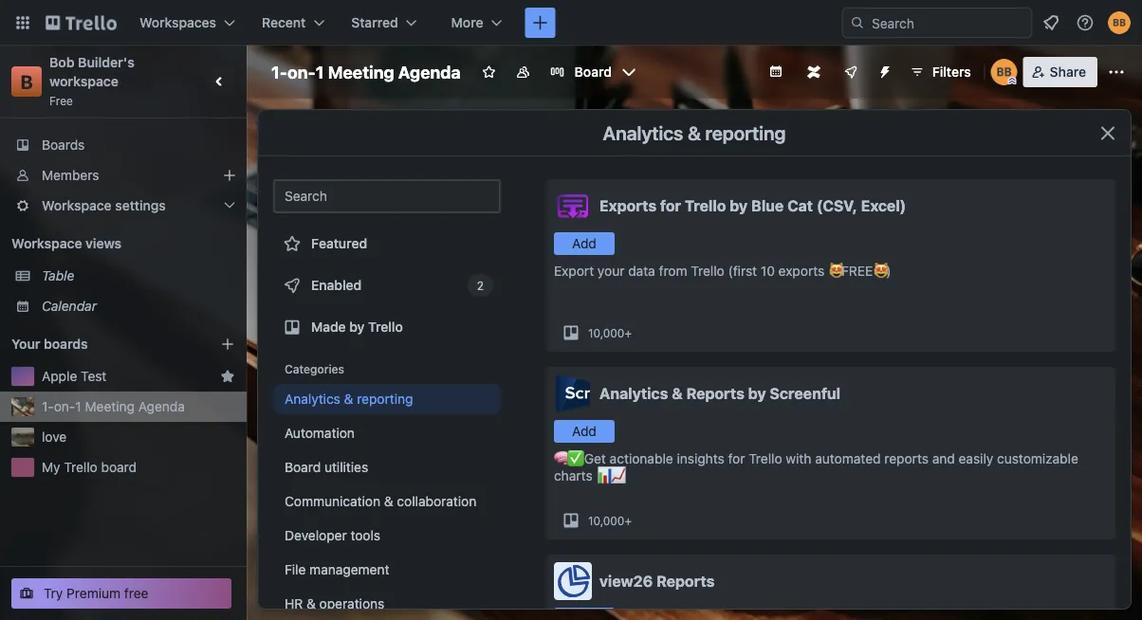 Task type: locate. For each thing, give the bounding box(es) containing it.
by left screenful
[[748, 385, 766, 403]]

1 vertical spatial 1
[[75, 399, 81, 415]]

communication
[[285, 494, 380, 509]]

10
[[761, 263, 775, 279]]

reports up the insights
[[686, 385, 745, 403]]

1 horizontal spatial reporting
[[705, 121, 786, 144]]

2 10,000 + from the top
[[588, 514, 632, 527]]

exports
[[600, 197, 657, 215]]

1 vertical spatial analytics & reporting
[[285, 391, 413, 407]]

primary element
[[0, 0, 1142, 46]]

& down board utilities link at the bottom left of page
[[384, 494, 393, 509]]

recent
[[262, 15, 306, 30]]

0 vertical spatial +
[[625, 326, 632, 340]]

0 vertical spatial add button
[[554, 232, 615, 255]]

agenda inside board name text box
[[398, 62, 461, 82]]

workspace up table
[[11, 236, 82, 251]]

file
[[285, 562, 306, 578]]

2 + from the top
[[625, 514, 632, 527]]

0 horizontal spatial agenda
[[138, 399, 185, 415]]

by left blue at the top right
[[730, 197, 748, 215]]

10,000 down 📊📈
[[588, 514, 625, 527]]

agenda up love link
[[138, 399, 185, 415]]

settings
[[115, 198, 166, 213]]

1 down recent popup button
[[316, 62, 324, 82]]

developer tools
[[285, 528, 381, 544]]

1-on-1 meeting agenda down starred
[[271, 62, 461, 82]]

reports right view26
[[657, 573, 715, 591]]

0 horizontal spatial meeting
[[85, 399, 135, 415]]

0 horizontal spatial bob builder (bobbuilder40) image
[[991, 59, 1018, 85]]

0 vertical spatial on-
[[287, 62, 316, 82]]

1 horizontal spatial on-
[[287, 62, 316, 82]]

analytics down "categories"
[[285, 391, 340, 407]]

0 vertical spatial by
[[730, 197, 748, 215]]

confluence icon image
[[807, 65, 820, 79]]

easily
[[959, 451, 994, 467]]

workspace visible image
[[516, 65, 531, 80]]

1 vertical spatial workspace
[[11, 236, 82, 251]]

1 vertical spatial by
[[349, 319, 365, 335]]

hr
[[285, 596, 303, 612]]

add board image
[[220, 337, 235, 352]]

on- down recent popup button
[[287, 62, 316, 82]]

1 vertical spatial board
[[285, 460, 321, 475]]

workspace for workspace views
[[11, 236, 82, 251]]

by
[[730, 197, 748, 215], [349, 319, 365, 335], [748, 385, 766, 403]]

more button
[[440, 8, 514, 38]]

board inside button
[[575, 64, 612, 80]]

10,000 down "your"
[[588, 326, 625, 340]]

0 horizontal spatial 1-on-1 meeting agenda
[[42, 399, 185, 415]]

members
[[42, 167, 99, 183]]

add up export at the top of the page
[[572, 236, 597, 251]]

board down automation
[[285, 460, 321, 475]]

filters
[[932, 64, 971, 80]]

for
[[660, 197, 681, 215], [728, 451, 745, 467]]

automation
[[285, 425, 355, 441]]

& up automation
[[344, 391, 353, 407]]

bob builder (bobbuilder40) image
[[1108, 11, 1131, 34], [991, 59, 1018, 85]]

my trello board link
[[42, 458, 235, 477]]

1- down recent
[[271, 62, 287, 82]]

1- up "love"
[[42, 399, 54, 415]]

10,000 +
[[588, 326, 632, 340], [588, 514, 632, 527]]

apple test link
[[42, 367, 213, 386]]

0 vertical spatial 10,000
[[588, 326, 625, 340]]

10,000 for exports for trello by blue cat (csv, excel)
[[588, 326, 625, 340]]

my
[[42, 460, 60, 475]]

1 horizontal spatial analytics & reporting
[[603, 121, 786, 144]]

reports
[[686, 385, 745, 403], [657, 573, 715, 591]]

1 10,000 + from the top
[[588, 326, 632, 340]]

for right the insights
[[728, 451, 745, 467]]

trello inside the 🧠✅ get actionable insights for trello with automated reports and easily customizable charts 📊📈
[[749, 451, 782, 467]]

exports
[[779, 263, 825, 279]]

1 horizontal spatial board
[[575, 64, 612, 80]]

share
[[1050, 64, 1086, 80]]

1-
[[271, 62, 287, 82], [42, 399, 54, 415]]

analytics & reporting
[[603, 121, 786, 144], [285, 391, 413, 407]]

1 + from the top
[[625, 326, 632, 340]]

workspace down 'members'
[[42, 198, 112, 213]]

0 vertical spatial 1-
[[271, 62, 287, 82]]

1 vertical spatial 1-on-1 meeting agenda
[[42, 399, 185, 415]]

& right hr
[[306, 596, 316, 612]]

1 horizontal spatial meeting
[[328, 62, 394, 82]]

bob
[[49, 55, 74, 70]]

filters button
[[904, 57, 977, 87]]

0 vertical spatial board
[[575, 64, 612, 80]]

1 add button from the top
[[554, 232, 615, 255]]

1 vertical spatial +
[[625, 514, 632, 527]]

1 inside board name text box
[[316, 62, 324, 82]]

1 vertical spatial agenda
[[138, 399, 185, 415]]

& for communication & collaboration link on the bottom
[[384, 494, 393, 509]]

2 10,000 from the top
[[588, 514, 625, 527]]

charts
[[554, 468, 593, 484]]

workspace settings
[[42, 198, 166, 213]]

add for analytics & reports by screenful
[[572, 424, 597, 439]]

agenda left "star or unstar board" image
[[398, 62, 461, 82]]

🧠✅ get actionable insights for trello with automated reports and easily customizable charts 📊📈
[[554, 451, 1079, 484]]

1 vertical spatial 1-
[[42, 399, 54, 415]]

love
[[42, 429, 67, 445]]

made
[[311, 319, 346, 335]]

1 horizontal spatial 1-on-1 meeting agenda
[[271, 62, 461, 82]]

& up the insights
[[672, 385, 683, 403]]

+ down data
[[625, 326, 632, 340]]

workspace inside dropdown button
[[42, 198, 112, 213]]

add
[[572, 236, 597, 251], [572, 424, 597, 439]]

0 vertical spatial for
[[660, 197, 681, 215]]

1 down apple test
[[75, 399, 81, 415]]

meeting down test
[[85, 399, 135, 415]]

1 vertical spatial add
[[572, 424, 597, 439]]

boards
[[42, 137, 85, 153]]

0 horizontal spatial 1-
[[42, 399, 54, 415]]

10,000 for analytics & reports by screenful
[[588, 514, 625, 527]]

trello right the made
[[368, 319, 403, 335]]

workspace views
[[11, 236, 121, 251]]

0 horizontal spatial board
[[285, 460, 321, 475]]

table link
[[42, 267, 235, 286]]

add button
[[554, 232, 615, 255], [554, 420, 615, 443]]

by right the made
[[349, 319, 365, 335]]

0 vertical spatial agenda
[[398, 62, 461, 82]]

workspace navigation collapse icon image
[[207, 68, 233, 95]]

0 vertical spatial add
[[572, 236, 597, 251]]

0 vertical spatial meeting
[[328, 62, 394, 82]]

meeting down starred
[[328, 62, 394, 82]]

your boards with 4 items element
[[11, 333, 192, 356]]

📊📈
[[596, 468, 623, 484]]

reporting up automation link
[[357, 391, 413, 407]]

analytics & reporting up automation
[[285, 391, 413, 407]]

members link
[[0, 160, 247, 191]]

and
[[932, 451, 955, 467]]

for right exports
[[660, 197, 681, 215]]

apple
[[42, 369, 77, 384]]

trello left with
[[749, 451, 782, 467]]

boards
[[44, 336, 88, 352]]

10,000 + down 📊📈
[[588, 514, 632, 527]]

+ for exports
[[625, 326, 632, 340]]

by for analytics
[[748, 385, 766, 403]]

+
[[625, 326, 632, 340], [625, 514, 632, 527]]

trello right from
[[691, 263, 725, 279]]

1 horizontal spatial 1
[[316, 62, 324, 82]]

table
[[42, 268, 74, 284]]

& for analytics & reporting link
[[344, 391, 353, 407]]

1 horizontal spatial for
[[728, 451, 745, 467]]

reporting down calendar power-up icon at the top of page
[[705, 121, 786, 144]]

0 horizontal spatial analytics & reporting
[[285, 391, 413, 407]]

1-on-1 meeting agenda down apple test link
[[42, 399, 185, 415]]

1 vertical spatial for
[[728, 451, 745, 467]]

agenda
[[398, 62, 461, 82], [138, 399, 185, 415]]

your
[[11, 336, 40, 352]]

this member is an admin of this board. image
[[1008, 77, 1017, 85]]

board for board utilities
[[285, 460, 321, 475]]

add up get
[[572, 424, 597, 439]]

1 10,000 from the top
[[588, 326, 625, 340]]

on- down apple
[[54, 399, 75, 415]]

1-on-1 meeting agenda link
[[42, 397, 235, 416]]

1-on-1 meeting agenda
[[271, 62, 461, 82], [42, 399, 185, 415]]

starred icon image
[[220, 369, 235, 384]]

b
[[20, 70, 33, 92]]

board down primary element
[[575, 64, 612, 80]]

2 add button from the top
[[554, 420, 615, 443]]

10,000 + down "your"
[[588, 326, 632, 340]]

1 vertical spatial 10,000 +
[[588, 514, 632, 527]]

add button for exports for trello by blue cat (csv, excel)
[[554, 232, 615, 255]]

from
[[659, 263, 687, 279]]

Search field
[[865, 9, 1031, 37]]

on- inside board name text box
[[287, 62, 316, 82]]

tools
[[351, 528, 381, 544]]

communication & collaboration
[[285, 494, 477, 509]]

by for exports
[[730, 197, 748, 215]]

insights
[[677, 451, 725, 467]]

1 vertical spatial bob builder (bobbuilder40) image
[[991, 59, 1018, 85]]

2 add from the top
[[572, 424, 597, 439]]

trello right my
[[64, 460, 97, 475]]

data
[[628, 263, 655, 279]]

2 vertical spatial by
[[748, 385, 766, 403]]

1 vertical spatial add button
[[554, 420, 615, 443]]

automated
[[815, 451, 881, 467]]

add button up get
[[554, 420, 615, 443]]

get
[[584, 451, 606, 467]]

blue
[[751, 197, 784, 215]]

excel)
[[861, 197, 906, 215]]

1 vertical spatial on-
[[54, 399, 75, 415]]

0 vertical spatial bob builder (bobbuilder40) image
[[1108, 11, 1131, 34]]

1 vertical spatial reporting
[[357, 391, 413, 407]]

analytics & reporting up exports for trello by blue cat (csv, excel)
[[603, 121, 786, 144]]

1 vertical spatial 10,000
[[588, 514, 625, 527]]

bob builder (bobbuilder40) image right open information menu icon
[[1108, 11, 1131, 34]]

meeting
[[328, 62, 394, 82], [85, 399, 135, 415]]

0 vertical spatial workspace
[[42, 198, 112, 213]]

+ up view26
[[625, 514, 632, 527]]

builder's
[[78, 55, 135, 70]]

0 vertical spatial 10,000 +
[[588, 326, 632, 340]]

workspace for workspace settings
[[42, 198, 112, 213]]

free
[[124, 586, 148, 601]]

trello
[[685, 197, 726, 215], [691, 263, 725, 279], [368, 319, 403, 335], [749, 451, 782, 467], [64, 460, 97, 475]]

apple test
[[42, 369, 107, 384]]

add button up export at the top of the page
[[554, 232, 615, 255]]

0 vertical spatial 1-on-1 meeting agenda
[[271, 62, 461, 82]]

0 vertical spatial 1
[[316, 62, 324, 82]]

+ for analytics
[[625, 514, 632, 527]]

1 vertical spatial meeting
[[85, 399, 135, 415]]

1 add from the top
[[572, 236, 597, 251]]

1
[[316, 62, 324, 82], [75, 399, 81, 415]]

0 vertical spatial reports
[[686, 385, 745, 403]]

export
[[554, 263, 594, 279]]

automation link
[[273, 418, 501, 449]]

view26
[[600, 573, 653, 591]]

0 horizontal spatial reporting
[[357, 391, 413, 407]]

1 horizontal spatial agenda
[[398, 62, 461, 82]]

1 horizontal spatial 1-
[[271, 62, 287, 82]]

board
[[101, 460, 137, 475]]

0 horizontal spatial on-
[[54, 399, 75, 415]]

bob builder (bobbuilder40) image right filters
[[991, 59, 1018, 85]]



Task type: vqa. For each thing, say whether or not it's contained in the screenshot.
remote
no



Task type: describe. For each thing, give the bounding box(es) containing it.
1 vertical spatial reports
[[657, 573, 715, 591]]

& for hr & operations link
[[306, 596, 316, 612]]

0 horizontal spatial for
[[660, 197, 681, 215]]

my trello board
[[42, 460, 137, 475]]

customizable
[[997, 451, 1079, 467]]

bob builder's workspace link
[[49, 55, 138, 89]]

2
[[477, 279, 484, 292]]

boards link
[[0, 130, 247, 160]]

1 horizontal spatial bob builder (bobbuilder40) image
[[1108, 11, 1131, 34]]

made by trello link
[[273, 308, 501, 346]]

starred button
[[340, 8, 429, 38]]

export your data from trello (first 10 exports 😻free😻)
[[554, 263, 891, 279]]

board button
[[542, 57, 644, 87]]

hr & operations
[[285, 596, 385, 612]]

1-on-1 meeting agenda inside board name text box
[[271, 62, 461, 82]]

analytics up actionable
[[600, 385, 668, 403]]

analytics & reports by screenful
[[600, 385, 841, 403]]

meeting inside board name text box
[[328, 62, 394, 82]]

reporting inside analytics & reporting link
[[357, 391, 413, 407]]

share button
[[1023, 57, 1098, 87]]

b link
[[11, 66, 42, 97]]

board utilities
[[285, 460, 368, 475]]

your boards
[[11, 336, 88, 352]]

open information menu image
[[1076, 13, 1095, 32]]

try
[[44, 586, 63, 601]]

search image
[[850, 15, 865, 30]]

0 notifications image
[[1040, 11, 1063, 34]]

reports
[[884, 451, 929, 467]]

🧠✅
[[554, 451, 581, 467]]

analytics up exports
[[603, 121, 683, 144]]

for inside the 🧠✅ get actionable insights for trello with automated reports and easily customizable charts 📊📈
[[728, 451, 745, 467]]

bob builder's workspace free
[[49, 55, 138, 107]]

switch to… image
[[13, 13, 32, 32]]

developer tools link
[[273, 521, 501, 551]]

views
[[85, 236, 121, 251]]

workspace
[[49, 74, 119, 89]]

board for board
[[575, 64, 612, 80]]

free
[[49, 94, 73, 107]]

enabled
[[311, 277, 362, 293]]

1- inside board name text box
[[271, 62, 287, 82]]

collaboration
[[397, 494, 477, 509]]

(first
[[728, 263, 757, 279]]

& up exports for trello by blue cat (csv, excel)
[[688, 121, 701, 144]]

trello left blue at the top right
[[685, 197, 726, 215]]

create board or workspace image
[[531, 13, 550, 32]]

calendar
[[42, 298, 97, 314]]

premium
[[67, 586, 121, 601]]

workspace settings button
[[0, 191, 247, 221]]

actionable
[[610, 451, 673, 467]]

add for exports for trello by blue cat (csv, excel)
[[572, 236, 597, 251]]

featured
[[311, 236, 367, 251]]

0 vertical spatial reporting
[[705, 121, 786, 144]]

10,000 + for analytics & reports by screenful
[[588, 514, 632, 527]]

test
[[81, 369, 107, 384]]

calendar power-up image
[[768, 64, 783, 79]]

file management link
[[273, 555, 501, 585]]

made by trello
[[311, 319, 403, 335]]

management
[[309, 562, 389, 578]]

show menu image
[[1107, 63, 1126, 82]]

automation image
[[870, 57, 896, 83]]

power ups image
[[843, 65, 858, 80]]

try premium free
[[44, 586, 148, 601]]

file management
[[285, 562, 389, 578]]

starred
[[351, 15, 398, 30]]

calendar link
[[42, 297, 235, 316]]

😻free😻)
[[828, 263, 891, 279]]

by inside made by trello link
[[349, 319, 365, 335]]

back to home image
[[46, 8, 117, 38]]

10,000 + for exports for trello by blue cat (csv, excel)
[[588, 326, 632, 340]]

operations
[[319, 596, 385, 612]]

Board name text field
[[262, 57, 470, 87]]

cat
[[787, 197, 813, 215]]

board utilities link
[[273, 453, 501, 483]]

more
[[451, 15, 483, 30]]

with
[[786, 451, 812, 467]]

communication & collaboration link
[[273, 487, 501, 517]]

0 vertical spatial analytics & reporting
[[603, 121, 786, 144]]

featured link
[[273, 225, 501, 263]]

star or unstar board image
[[482, 65, 497, 80]]

utilities
[[324, 460, 368, 475]]

your
[[598, 263, 625, 279]]

0 horizontal spatial 1
[[75, 399, 81, 415]]

view26 reports
[[600, 573, 715, 591]]

workspaces button
[[128, 8, 247, 38]]

workspaces
[[139, 15, 216, 30]]

hr & operations link
[[273, 589, 501, 619]]

analytics & reporting link
[[273, 384, 501, 415]]

developer
[[285, 528, 347, 544]]

add button for analytics & reports by screenful
[[554, 420, 615, 443]]

(csv,
[[817, 197, 858, 215]]

analytics inside analytics & reporting link
[[285, 391, 340, 407]]

Search text field
[[273, 179, 501, 213]]

recent button
[[250, 8, 336, 38]]



